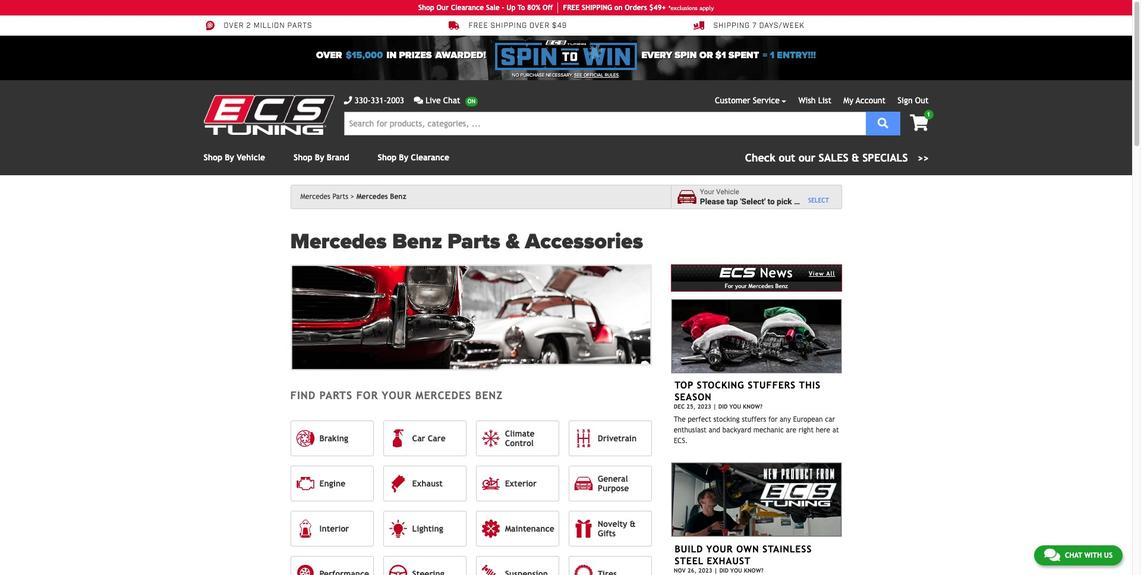 Task type: vqa. For each thing, say whether or not it's contained in the screenshot.
(4) in the Lux (4)
no



Task type: locate. For each thing, give the bounding box(es) containing it.
top stocking stuffers this season dec 25, 2023 | did you know? the perfect stocking stuffers for any european car enthusiast and backyard mechanic are right here at ecs.
[[674, 380, 839, 445]]

2 by from the left
[[315, 153, 324, 162]]

0 horizontal spatial 1
[[770, 49, 775, 61]]

0 vertical spatial 2023
[[698, 404, 712, 410]]

your up please
[[700, 188, 715, 196]]

1 horizontal spatial chat
[[1065, 552, 1083, 560]]

our
[[437, 4, 449, 12]]

0 horizontal spatial over
[[224, 22, 244, 30]]

1 vertical spatial 2023
[[699, 567, 713, 574]]

by for vehicle
[[225, 153, 234, 162]]

shipping
[[491, 22, 527, 30]]

parts for find parts for your mercedes benz
[[320, 389, 353, 402]]

wish list
[[799, 96, 832, 105]]

1
[[770, 49, 775, 61], [927, 111, 931, 118]]

shop by vehicle link
[[204, 153, 265, 162]]

1 horizontal spatial by
[[315, 153, 324, 162]]

0 vertical spatial over
[[224, 22, 244, 30]]

engine link
[[290, 466, 374, 502]]

1 by from the left
[[225, 153, 234, 162]]

for up mechanic
[[769, 415, 778, 424]]

for your mercedes benz
[[725, 283, 788, 289]]

2 horizontal spatial by
[[399, 153, 409, 162]]

1 horizontal spatial for
[[769, 415, 778, 424]]

clearance inside shop our clearance sale - up to 80% off link
[[451, 4, 484, 12]]

by down ecs tuning image
[[225, 153, 234, 162]]

1 vertical spatial did
[[720, 567, 729, 574]]

a
[[794, 197, 799, 206]]

parts for mercedes parts
[[333, 193, 348, 201]]

chat with us link
[[1034, 546, 1123, 566]]

$49
[[552, 22, 567, 30]]

1 vertical spatial your
[[382, 389, 412, 402]]

1 down out
[[927, 111, 931, 118]]

benz down shop by clearance 'link'
[[390, 193, 407, 201]]

prizes
[[399, 49, 432, 61]]

by left brand
[[315, 153, 324, 162]]

1 horizontal spatial vehicle
[[716, 188, 739, 196]]

did inside top stocking stuffers this season dec 25, 2023 | did you know? the perfect stocking stuffers for any european car enthusiast and backyard mechanic are right here at ecs.
[[719, 404, 728, 410]]

ecs
[[720, 263, 756, 281]]

331-
[[371, 96, 387, 105]]

| right 26,
[[714, 567, 718, 574]]

vehicle up tap
[[716, 188, 739, 196]]

comments image
[[1045, 548, 1061, 562]]

by for clearance
[[399, 153, 409, 162]]

1 vertical spatial exhaust
[[707, 556, 751, 567]]

exhaust up lighting
[[412, 479, 443, 489]]

shop
[[418, 4, 434, 12], [204, 153, 222, 162], [294, 153, 313, 162], [378, 153, 397, 162]]

0 vertical spatial your
[[700, 188, 715, 196]]

ecs tuning image
[[204, 95, 334, 135]]

26,
[[688, 567, 697, 574]]

1 horizontal spatial your
[[735, 283, 747, 289]]

purchase
[[521, 73, 545, 78]]

over left 2
[[224, 22, 244, 30]]

0 horizontal spatial chat
[[443, 96, 461, 105]]

mercedes right mercedes parts link
[[357, 193, 388, 201]]

330-331-2003 link
[[344, 95, 404, 107]]

this
[[799, 380, 821, 391]]

over inside over 2 million parts link
[[224, 22, 244, 30]]

1 horizontal spatial 1
[[927, 111, 931, 118]]

live chat link
[[414, 95, 478, 107]]

shop for shop by clearance
[[378, 153, 397, 162]]

your right for
[[735, 283, 747, 289]]

every
[[642, 49, 673, 61]]

mercedes for mercedes parts
[[301, 193, 330, 201]]

shop for shop our clearance sale - up to 80% off
[[418, 4, 434, 12]]

by for brand
[[315, 153, 324, 162]]

official
[[584, 73, 604, 78]]

every spin or $1 spent = 1 entry!!!
[[642, 49, 816, 61]]

0 vertical spatial parts
[[333, 193, 348, 201]]

shop for shop by brand
[[294, 153, 313, 162]]

1 horizontal spatial &
[[630, 519, 636, 529]]

1 vertical spatial 1
[[927, 111, 931, 118]]

| inside build your own stainless steel exhaust nov 26, 2023 | did you know?
[[714, 567, 718, 574]]

chat left with
[[1065, 552, 1083, 560]]

chat
[[443, 96, 461, 105], [1065, 552, 1083, 560]]

your
[[700, 188, 715, 196], [707, 544, 733, 555]]

over 2 million parts link
[[204, 20, 312, 31]]

interior
[[320, 524, 349, 534]]

1 vertical spatial over
[[316, 49, 342, 61]]

any
[[780, 415, 791, 424]]

sales & specials link
[[745, 150, 929, 166]]

build your own stainless steel exhaust image
[[671, 463, 842, 538]]

1 vertical spatial for
[[769, 415, 778, 424]]

0 horizontal spatial vehicle
[[237, 153, 265, 162]]

you down "build your own stainless steel exhaust" link at the bottom right of page
[[731, 567, 742, 574]]

control
[[505, 439, 534, 448]]

car care link
[[383, 421, 467, 457]]

you up stocking
[[730, 404, 741, 410]]

1 vertical spatial clearance
[[411, 153, 449, 162]]

mercedes down shop by brand link
[[301, 193, 330, 201]]

1 vertical spatial parts
[[448, 229, 500, 254]]

free shipping over $49
[[469, 22, 567, 30]]

2023 right the 25,
[[698, 404, 712, 410]]

necessary.
[[546, 73, 573, 78]]

| up stocking
[[713, 404, 717, 410]]

exhaust down own
[[707, 556, 751, 567]]

general
[[598, 474, 628, 484]]

select link
[[809, 197, 829, 205]]

2 vertical spatial &
[[630, 519, 636, 529]]

2023 right 26,
[[699, 567, 713, 574]]

did down "build your own stainless steel exhaust" link at the bottom right of page
[[720, 567, 729, 574]]

sales
[[819, 152, 849, 164]]

clearance down live
[[411, 153, 449, 162]]

vehicle down ecs tuning image
[[237, 153, 265, 162]]

pick
[[777, 197, 792, 206]]

mercedes parts link
[[301, 193, 354, 201]]

0 horizontal spatial clearance
[[411, 153, 449, 162]]

1 horizontal spatial over
[[316, 49, 342, 61]]

2 vertical spatial parts
[[320, 389, 353, 402]]

.
[[619, 73, 620, 78]]

you inside top stocking stuffers this season dec 25, 2023 | did you know? the perfect stocking stuffers for any european car enthusiast and backyard mechanic are right here at ecs.
[[730, 404, 741, 410]]

'select'
[[740, 197, 766, 206]]

0 horizontal spatial for
[[356, 389, 378, 402]]

exterior link
[[476, 466, 559, 502]]

mercedes down mercedes parts link
[[290, 229, 387, 254]]

2 horizontal spatial &
[[852, 152, 860, 164]]

1 right =
[[770, 49, 775, 61]]

1 vertical spatial you
[[731, 567, 742, 574]]

rules
[[605, 73, 619, 78]]

your left own
[[707, 544, 733, 555]]

0 vertical spatial did
[[719, 404, 728, 410]]

to
[[768, 197, 775, 206]]

0 vertical spatial you
[[730, 404, 741, 410]]

over 2 million parts
[[224, 22, 312, 30]]

shipping 7 days/week link
[[694, 20, 805, 31]]

build your own stainless steel exhaust nov 26, 2023 | did you know?
[[674, 544, 812, 574]]

clearance up the free on the top of the page
[[451, 4, 484, 12]]

phone image
[[344, 96, 352, 105]]

0 vertical spatial vehicle
[[237, 153, 265, 162]]

exhaust inside build your own stainless steel exhaust nov 26, 2023 | did you know?
[[707, 556, 751, 567]]

the
[[674, 415, 686, 424]]

benz up the climate control link
[[475, 389, 503, 402]]

0 vertical spatial &
[[852, 152, 860, 164]]

mercedes parts
[[301, 193, 348, 201]]

your vehicle please tap 'select' to pick a vehicle
[[700, 188, 826, 206]]

& inside sales & specials link
[[852, 152, 860, 164]]

|
[[713, 404, 717, 410], [714, 567, 718, 574]]

shop inside shop our clearance sale - up to 80% off link
[[418, 4, 434, 12]]

for inside top stocking stuffers this season dec 25, 2023 | did you know? the perfect stocking stuffers for any european car enthusiast and backyard mechanic are right here at ecs.
[[769, 415, 778, 424]]

chat right live
[[443, 96, 461, 105]]

0 vertical spatial exhaust
[[412, 479, 443, 489]]

mercedes for mercedes benz parts & accessories
[[290, 229, 387, 254]]

shop our clearance sale - up to 80% off
[[418, 4, 553, 12]]

ping
[[597, 4, 612, 12]]

spin
[[675, 49, 697, 61]]

&
[[852, 152, 860, 164], [506, 229, 520, 254], [630, 519, 636, 529]]

0 vertical spatial 1
[[770, 49, 775, 61]]

and
[[709, 426, 721, 434]]

know?
[[743, 404, 763, 410], [744, 567, 764, 574]]

steel
[[675, 556, 704, 567]]

mechanic
[[754, 426, 784, 434]]

1 vertical spatial your
[[707, 544, 733, 555]]

0 vertical spatial for
[[356, 389, 378, 402]]

1 vertical spatial vehicle
[[716, 188, 739, 196]]

dec
[[674, 404, 685, 410]]

by up mercedes benz
[[399, 153, 409, 162]]

1 vertical spatial chat
[[1065, 552, 1083, 560]]

vehicle inside your vehicle please tap 'select' to pick a vehicle
[[716, 188, 739, 196]]

general purpose
[[598, 474, 629, 493]]

did up stocking
[[719, 404, 728, 410]]

purpose
[[598, 484, 629, 493]]

know? inside build your own stainless steel exhaust nov 26, 2023 | did you know?
[[744, 567, 764, 574]]

for up braking link
[[356, 389, 378, 402]]

1 horizontal spatial exhaust
[[707, 556, 751, 567]]

0 vertical spatial your
[[735, 283, 747, 289]]

your up car care "link"
[[382, 389, 412, 402]]

braking link
[[290, 421, 374, 457]]

my account link
[[844, 96, 886, 105]]

parts
[[333, 193, 348, 201], [448, 229, 500, 254], [320, 389, 353, 402]]

lighting
[[412, 524, 443, 534]]

top stocking stuffers this season image
[[671, 299, 842, 374]]

live
[[426, 96, 441, 105]]

0 vertical spatial know?
[[743, 404, 763, 410]]

3 by from the left
[[399, 153, 409, 162]]

exhaust link
[[383, 466, 467, 502]]

stuffers
[[748, 380, 796, 391]]

0 horizontal spatial by
[[225, 153, 234, 162]]

for
[[356, 389, 378, 402], [769, 415, 778, 424]]

climate control link
[[476, 421, 559, 457]]

tap
[[727, 197, 738, 206]]

$15,000
[[346, 49, 383, 61]]

0 vertical spatial |
[[713, 404, 717, 410]]

know? down "build your own stainless steel exhaust" link at the bottom right of page
[[744, 567, 764, 574]]

mercedes up care
[[416, 389, 472, 402]]

know? up stuffers
[[743, 404, 763, 410]]

0 vertical spatial clearance
[[451, 4, 484, 12]]

0 horizontal spatial your
[[382, 389, 412, 402]]

& inside novelty & gifts
[[630, 519, 636, 529]]

1 horizontal spatial clearance
[[451, 4, 484, 12]]

1 vertical spatial know?
[[744, 567, 764, 574]]

to
[[518, 4, 525, 12]]

1 vertical spatial |
[[714, 567, 718, 574]]

0 horizontal spatial &
[[506, 229, 520, 254]]

over left the $15,000
[[316, 49, 342, 61]]

see
[[574, 73, 583, 78]]

wish list link
[[799, 96, 832, 105]]

did inside build your own stainless steel exhaust nov 26, 2023 | did you know?
[[720, 567, 729, 574]]

exhaust
[[412, 479, 443, 489], [707, 556, 751, 567]]

mercedes down ecs news
[[749, 283, 774, 289]]



Task type: describe. For each thing, give the bounding box(es) containing it.
2003
[[387, 96, 404, 105]]

my
[[844, 96, 854, 105]]

Search text field
[[344, 112, 866, 136]]

season
[[675, 392, 712, 403]]

entry!!!
[[777, 49, 816, 61]]

$49+
[[650, 4, 666, 12]]

climate control
[[505, 429, 535, 448]]

over
[[530, 22, 550, 30]]

no purchase necessary. see official rules .
[[512, 73, 620, 78]]

parts
[[288, 22, 312, 30]]

chat with us
[[1065, 552, 1113, 560]]

wish
[[799, 96, 816, 105]]

over for over 2 million parts
[[224, 22, 244, 30]]

all
[[827, 271, 836, 277]]

shop by vehicle
[[204, 153, 265, 162]]

own
[[737, 544, 759, 555]]

shop for shop by vehicle
[[204, 153, 222, 162]]

vehicle
[[801, 197, 826, 206]]

stocking
[[697, 380, 745, 391]]

lighting link
[[383, 511, 467, 547]]

orders
[[625, 4, 647, 12]]

no
[[512, 73, 519, 78]]

off
[[543, 4, 553, 12]]

novelty & gifts link
[[569, 511, 652, 547]]

shopping cart image
[[910, 115, 929, 131]]

1 inside "link"
[[927, 111, 931, 118]]

1 link
[[901, 110, 934, 133]]

maintenance
[[505, 524, 555, 534]]

news
[[760, 265, 793, 281]]

*exclusions
[[669, 4, 698, 11]]

=
[[763, 49, 768, 61]]

stainless
[[763, 544, 812, 555]]

clearance for our
[[451, 4, 484, 12]]

view all
[[809, 271, 836, 277]]

account
[[856, 96, 886, 105]]

benz down mercedes benz
[[392, 229, 442, 254]]

$1
[[716, 49, 726, 61]]

2
[[246, 22, 251, 30]]

ecs news
[[720, 263, 793, 281]]

your inside your vehicle please tap 'select' to pick a vehicle
[[700, 188, 715, 196]]

330-331-2003
[[355, 96, 404, 105]]

search image
[[878, 117, 889, 128]]

your inside build your own stainless steel exhaust nov 26, 2023 | did you know?
[[707, 544, 733, 555]]

shop by brand link
[[294, 153, 349, 162]]

top stocking stuffers this season link
[[675, 380, 821, 403]]

for
[[725, 283, 734, 289]]

stocking
[[714, 415, 740, 424]]

mercedes benz
[[357, 193, 407, 201]]

sign
[[898, 96, 913, 105]]

exterior
[[505, 479, 537, 489]]

brand
[[327, 153, 349, 162]]

maintenance link
[[476, 511, 559, 547]]

& for novelty
[[630, 519, 636, 529]]

0 vertical spatial chat
[[443, 96, 461, 105]]

0 horizontal spatial exhaust
[[412, 479, 443, 489]]

shop our clearance sale - up to 80% off link
[[418, 2, 558, 13]]

7
[[753, 22, 757, 30]]

shop by clearance link
[[378, 153, 449, 162]]

benz down the "news"
[[776, 283, 788, 289]]

know? inside top stocking stuffers this season dec 25, 2023 | did you know? the perfect stocking stuffers for any european car enthusiast and backyard mechanic are right here at ecs.
[[743, 404, 763, 410]]

1 vertical spatial &
[[506, 229, 520, 254]]

nov
[[674, 567, 686, 574]]

car
[[825, 415, 835, 424]]

ecs tuning 'spin to win' contest logo image
[[495, 40, 637, 70]]

mercedes benz banner image image
[[290, 265, 652, 371]]

shipping
[[714, 22, 750, 30]]

sale
[[486, 4, 500, 12]]

you inside build your own stainless steel exhaust nov 26, 2023 | did you know?
[[731, 567, 742, 574]]

80%
[[527, 4, 541, 12]]

engine
[[320, 479, 346, 489]]

gifts
[[598, 529, 616, 539]]

live chat
[[426, 96, 461, 105]]

my account
[[844, 96, 886, 105]]

braking
[[320, 434, 348, 443]]

view
[[809, 271, 825, 277]]

| inside top stocking stuffers this season dec 25, 2023 | did you know? the perfect stocking stuffers for any european car enthusiast and backyard mechanic are right here at ecs.
[[713, 404, 717, 410]]

or
[[700, 49, 713, 61]]

free
[[563, 4, 580, 12]]

stuffers
[[742, 415, 767, 424]]

shop by brand
[[294, 153, 349, 162]]

sales & specials
[[819, 152, 908, 164]]

2023 inside build your own stainless steel exhaust nov 26, 2023 | did you know?
[[699, 567, 713, 574]]

perfect
[[688, 415, 712, 424]]

general purpose link
[[569, 466, 652, 502]]

find parts for your mercedes benz
[[290, 389, 503, 402]]

comments image
[[414, 96, 423, 105]]

days/week
[[759, 22, 805, 30]]

top
[[675, 380, 694, 391]]

ship
[[582, 4, 597, 12]]

apply
[[700, 4, 714, 11]]

sign out
[[898, 96, 929, 105]]

clearance for by
[[411, 153, 449, 162]]

mercedes for mercedes benz
[[357, 193, 388, 201]]

free
[[469, 22, 488, 30]]

at
[[833, 426, 839, 434]]

& for sales
[[852, 152, 860, 164]]

ecs.
[[674, 437, 688, 445]]

2023 inside top stocking stuffers this season dec 25, 2023 | did you know? the perfect stocking stuffers for any european car enthusiast and backyard mechanic are right here at ecs.
[[698, 404, 712, 410]]

please
[[700, 197, 725, 206]]

customer service
[[715, 96, 780, 105]]

car care
[[412, 434, 446, 443]]

over for over $15,000 in prizes
[[316, 49, 342, 61]]

climate
[[505, 429, 535, 439]]



